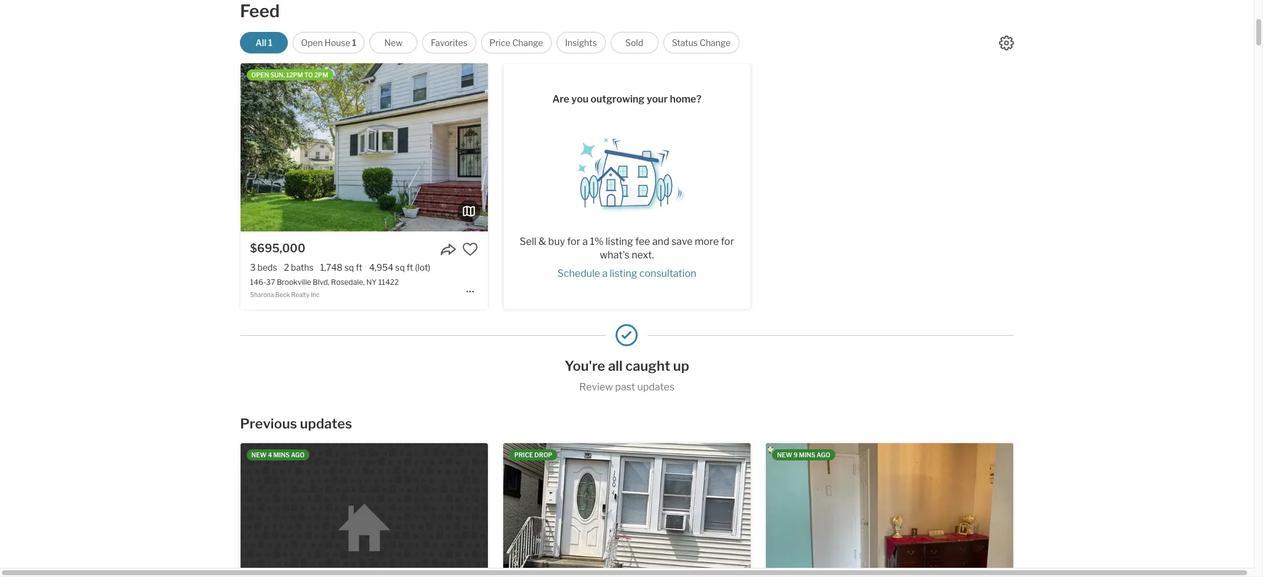 Task type: vqa. For each thing, say whether or not it's contained in the screenshot.
up
yes



Task type: describe. For each thing, give the bounding box(es) containing it.
blvd,
[[313, 278, 330, 287]]

Open House radio
[[293, 32, 365, 53]]

new 4 mins ago
[[251, 451, 305, 459]]

$695,000
[[250, 242, 306, 255]]

favorite button image
[[462, 241, 478, 257]]

mins for 4
[[273, 451, 290, 459]]

all
[[608, 358, 623, 374]]

ago for new 9 mins ago
[[817, 451, 831, 459]]

beck
[[275, 291, 290, 299]]

mins for 9
[[799, 451, 816, 459]]

1 photo of 100-42 202nd st, jamaica, ny 11423 image from the left
[[256, 443, 504, 577]]

3 photo of 33-64 21st st unit 15d, astoria, ny 11106 image from the left
[[1014, 443, 1261, 577]]

baths
[[291, 262, 314, 273]]

you're all caught up
[[565, 358, 690, 374]]

price
[[490, 37, 511, 48]]

feed
[[240, 1, 280, 21]]

37
[[266, 278, 275, 287]]

1 vertical spatial updates
[[300, 416, 352, 432]]

fee
[[636, 236, 650, 247]]

ft for 4,954 sq ft (lot)
[[407, 262, 413, 273]]

sun,
[[270, 71, 285, 79]]

1 for from the left
[[567, 236, 581, 247]]

beds
[[258, 262, 277, 273]]

2 baths
[[284, 262, 314, 273]]

1 vertical spatial listing
[[610, 267, 638, 279]]

drop
[[535, 451, 553, 459]]

status
[[672, 37, 698, 48]]

2 photo of 33-64 21st st unit 15d, astoria, ny 11106 image from the left
[[766, 443, 1014, 577]]

2 photo of 100-42 202nd st, jamaica, ny 11423 image from the left
[[503, 443, 751, 577]]

4,954
[[369, 262, 394, 273]]

all 1
[[256, 37, 273, 48]]

your
[[647, 93, 668, 105]]

146-37 brookville blvd, rosedale, ny 11422 sharona beck realty inc
[[250, 278, 399, 299]]

sold
[[626, 37, 644, 48]]

Price Change radio
[[481, 32, 552, 53]]

previous
[[240, 416, 297, 432]]

Sold radio
[[611, 32, 659, 53]]

consultation
[[640, 267, 697, 279]]

open sun, 12pm to 2pm
[[251, 71, 328, 79]]

open house 1
[[301, 37, 357, 48]]

Insights radio
[[557, 32, 606, 53]]

2 photo of 146-37 brookville blvd, rosedale, ny 11422 image from the left
[[240, 63, 488, 232]]

home?
[[670, 93, 702, 105]]

Favorites radio
[[423, 32, 476, 53]]

rosedale,
[[331, 278, 365, 287]]

Status Change radio
[[663, 32, 740, 53]]

outgrowing
[[591, 93, 645, 105]]

brookville
[[277, 278, 311, 287]]

new for new 9 mins ago
[[777, 451, 793, 459]]

3
[[250, 262, 256, 273]]

new 9 mins ago
[[777, 451, 831, 459]]

you're
[[565, 358, 606, 374]]

change for price change
[[512, 37, 543, 48]]

ny
[[366, 278, 377, 287]]

1 photo of 146-37 brookville blvd, rosedale, ny 11422 image from the left
[[0, 63, 241, 232]]

previous updates
[[240, 416, 352, 432]]

all
[[256, 37, 267, 48]]

sq for 4,954
[[395, 262, 405, 273]]

what's
[[600, 249, 630, 261]]

schedule
[[558, 267, 600, 279]]

next.
[[632, 249, 654, 261]]

inc
[[311, 291, 320, 299]]

1 inside all radio
[[268, 37, 273, 48]]



Task type: locate. For each thing, give the bounding box(es) containing it.
1 1 from the left
[[268, 37, 273, 48]]

open
[[301, 37, 323, 48]]

sq for 1,748
[[345, 262, 354, 273]]

3 beds
[[250, 262, 277, 273]]

12pm
[[286, 71, 303, 79]]

1 mins from the left
[[273, 451, 290, 459]]

are you outgrowing your home?
[[553, 93, 702, 105]]

1 horizontal spatial change
[[700, 37, 731, 48]]

a down what's at the top left of page
[[603, 267, 608, 279]]

ago right 9
[[817, 451, 831, 459]]

change right "status"
[[700, 37, 731, 48]]

ft left (lot)
[[407, 262, 413, 273]]

for
[[567, 236, 581, 247], [721, 236, 734, 247]]

New radio
[[370, 32, 418, 53]]

2 new from the left
[[777, 451, 793, 459]]

1 change from the left
[[512, 37, 543, 48]]

sq right 4,954
[[395, 262, 405, 273]]

schedule a listing consultation
[[558, 267, 697, 279]]

change inside price change option
[[512, 37, 543, 48]]

1 sq from the left
[[345, 262, 354, 273]]

1 ft from the left
[[356, 262, 363, 273]]

option group
[[240, 32, 740, 53]]

change
[[512, 37, 543, 48], [700, 37, 731, 48]]

2 1 from the left
[[352, 37, 357, 48]]

photo of 33-64 21st st unit 15d, astoria, ny 11106 image
[[519, 443, 767, 577], [766, 443, 1014, 577], [1014, 443, 1261, 577]]

0 horizontal spatial mins
[[273, 451, 290, 459]]

caught
[[626, 358, 671, 374]]

1 horizontal spatial 1
[[352, 37, 357, 48]]

(lot)
[[415, 262, 431, 273]]

0 horizontal spatial ago
[[291, 451, 305, 459]]

1 right all
[[268, 37, 273, 48]]

updates up new 4 mins ago
[[300, 416, 352, 432]]

ago for new 4 mins ago
[[291, 451, 305, 459]]

mins
[[273, 451, 290, 459], [799, 451, 816, 459]]

3 photo of 100-42 202nd st, jamaica, ny 11423 image from the left
[[751, 443, 998, 577]]

ago
[[291, 451, 305, 459], [817, 451, 831, 459]]

1 horizontal spatial for
[[721, 236, 734, 247]]

ft
[[356, 262, 363, 273], [407, 262, 413, 273]]

realty
[[291, 291, 310, 299]]

a
[[583, 236, 588, 247], [603, 267, 608, 279]]

change for status change
[[700, 37, 731, 48]]

2 sq from the left
[[395, 262, 405, 273]]

photo of 147-21 253rd pl, rosedale, ny 11422 image
[[240, 443, 488, 577]]

change inside 'status change' radio
[[700, 37, 731, 48]]

1 vertical spatial a
[[603, 267, 608, 279]]

&
[[539, 236, 546, 247]]

new for new 4 mins ago
[[251, 451, 267, 459]]

1,748 sq ft
[[320, 262, 363, 273]]

2
[[284, 262, 289, 273]]

updates down caught at the bottom
[[638, 381, 675, 393]]

1
[[268, 37, 273, 48], [352, 37, 357, 48]]

1 horizontal spatial updates
[[638, 381, 675, 393]]

sell
[[520, 236, 537, 247]]

favorites
[[431, 37, 468, 48]]

3 photo of 146-37 brookville blvd, rosedale, ny 11422 image from the left
[[488, 63, 735, 232]]

0 horizontal spatial 1
[[268, 37, 273, 48]]

1%
[[590, 236, 604, 247]]

1 horizontal spatial new
[[777, 451, 793, 459]]

1 horizontal spatial sq
[[395, 262, 405, 273]]

photo of 100-42 202nd st, jamaica, ny 11423 image
[[256, 443, 504, 577], [503, 443, 751, 577], [751, 443, 998, 577]]

photo of 146-37 brookville blvd, rosedale, ny 11422 image
[[0, 63, 241, 232], [240, 63, 488, 232], [488, 63, 735, 232]]

mins right 9
[[799, 451, 816, 459]]

0 vertical spatial updates
[[638, 381, 675, 393]]

new left 4
[[251, 451, 267, 459]]

ft up rosedale,
[[356, 262, 363, 273]]

open
[[251, 71, 269, 79]]

sq
[[345, 262, 354, 273], [395, 262, 405, 273]]

price change
[[490, 37, 543, 48]]

2 change from the left
[[700, 37, 731, 48]]

buy
[[549, 236, 565, 247]]

up
[[673, 358, 690, 374]]

1 right house
[[352, 37, 357, 48]]

review past updates
[[580, 381, 675, 393]]

11422
[[379, 278, 399, 287]]

ft for 1,748 sq ft
[[356, 262, 363, 273]]

146-
[[250, 278, 266, 287]]

2 for from the left
[[721, 236, 734, 247]]

All radio
[[240, 32, 288, 53]]

are
[[553, 93, 570, 105]]

1 inside "open house" radio
[[352, 37, 357, 48]]

and
[[653, 236, 670, 247]]

new
[[251, 451, 267, 459], [777, 451, 793, 459]]

to
[[305, 71, 313, 79]]

more
[[695, 236, 719, 247]]

an image of a house image
[[566, 129, 689, 212]]

sq up rosedale,
[[345, 262, 354, 273]]

2 mins from the left
[[799, 451, 816, 459]]

0 horizontal spatial ft
[[356, 262, 363, 273]]

insights
[[565, 37, 597, 48]]

2pm
[[314, 71, 328, 79]]

2 ft from the left
[[407, 262, 413, 273]]

mins right 4
[[273, 451, 290, 459]]

review
[[580, 381, 613, 393]]

2 ago from the left
[[817, 451, 831, 459]]

price drop
[[514, 451, 553, 459]]

0 horizontal spatial updates
[[300, 416, 352, 432]]

sharona
[[250, 291, 274, 299]]

listing inside the sell & buy for a 1% listing fee and save more for what's next.
[[606, 236, 633, 247]]

1 horizontal spatial ft
[[407, 262, 413, 273]]

save
[[672, 236, 693, 247]]

option group containing all
[[240, 32, 740, 53]]

ago right 4
[[291, 451, 305, 459]]

0 horizontal spatial change
[[512, 37, 543, 48]]

updates
[[638, 381, 675, 393], [300, 416, 352, 432]]

sell & buy for a 1% listing fee and save more for what's next.
[[520, 236, 734, 261]]

past
[[615, 381, 636, 393]]

1 horizontal spatial mins
[[799, 451, 816, 459]]

0 vertical spatial a
[[583, 236, 588, 247]]

0 horizontal spatial new
[[251, 451, 267, 459]]

1 horizontal spatial ago
[[817, 451, 831, 459]]

new left 9
[[777, 451, 793, 459]]

a left the 1%
[[583, 236, 588, 247]]

new
[[385, 37, 403, 48]]

4
[[268, 451, 272, 459]]

1 ago from the left
[[291, 451, 305, 459]]

listing down what's at the top left of page
[[610, 267, 638, 279]]

for right more
[[721, 236, 734, 247]]

change right the price
[[512, 37, 543, 48]]

for right 'buy'
[[567, 236, 581, 247]]

you
[[572, 93, 589, 105]]

1 photo of 33-64 21st st unit 15d, astoria, ny 11106 image from the left
[[519, 443, 767, 577]]

price
[[514, 451, 533, 459]]

favorite button checkbox
[[462, 241, 478, 257]]

1 horizontal spatial a
[[603, 267, 608, 279]]

1 new from the left
[[251, 451, 267, 459]]

status change
[[672, 37, 731, 48]]

listing
[[606, 236, 633, 247], [610, 267, 638, 279]]

0 horizontal spatial sq
[[345, 262, 354, 273]]

9
[[794, 451, 798, 459]]

a inside the sell & buy for a 1% listing fee and save more for what's next.
[[583, 236, 588, 247]]

0 horizontal spatial a
[[583, 236, 588, 247]]

0 vertical spatial listing
[[606, 236, 633, 247]]

house
[[325, 37, 351, 48]]

0 horizontal spatial for
[[567, 236, 581, 247]]

listing up what's at the top left of page
[[606, 236, 633, 247]]

1,748
[[320, 262, 343, 273]]

4,954 sq ft (lot)
[[369, 262, 431, 273]]



